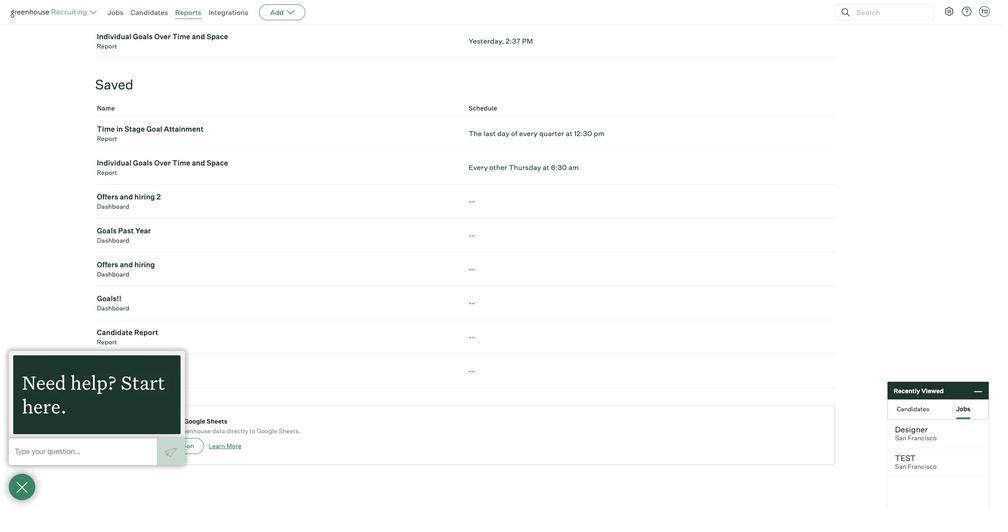 Task type: vqa. For each thing, say whether or not it's contained in the screenshot.
end
no



Task type: locate. For each thing, give the bounding box(es) containing it.
0 horizontal spatial google
[[184, 418, 205, 425]]

1 vertical spatial over
[[154, 159, 171, 168]]

at left 6:30 at the right top
[[543, 163, 550, 172]]

offers and hiring dashboard
[[97, 260, 155, 278]]

hiring for offers and hiring 2
[[134, 193, 155, 201]]

0 vertical spatial francisco
[[908, 434, 937, 442]]

2 hiring from the top
[[134, 260, 155, 269]]

0 vertical spatial time
[[172, 32, 190, 41]]

4 -- from the top
[[469, 299, 475, 308]]

1 vertical spatial offers
[[97, 260, 118, 269]]

over down candidates link
[[154, 32, 171, 41]]

at left 12:30
[[566, 129, 573, 138]]

hiring inside offers and hiring 2 dashboard
[[134, 193, 155, 201]]

the last day of every quarter at 12:30 pm
[[469, 129, 605, 138]]

0 horizontal spatial at
[[543, 163, 550, 172]]

0 vertical spatial hiring
[[134, 193, 155, 201]]

time down attainment
[[172, 159, 190, 168]]

goals!!
[[97, 294, 121, 303]]

francisco for test
[[908, 463, 937, 471]]

and inside offers and hiring dashboard
[[120, 260, 133, 269]]

space
[[207, 32, 228, 41], [207, 159, 228, 168]]

icon google connector image
[[116, 429, 131, 444]]

candidates down recently viewed
[[897, 405, 930, 413]]

0 horizontal spatial to
[[177, 418, 183, 425]]

san inside designer san francisco
[[895, 434, 907, 442]]

5 dashboard from the top
[[97, 372, 129, 380]]

time left in
[[97, 125, 115, 134]]

google up greenhouse
[[184, 418, 205, 425]]

integrations
[[209, 8, 249, 17]]

individual down in
[[97, 159, 131, 168]]

dashboard down past
[[97, 237, 129, 244]]

individual for yesterday,
[[97, 32, 131, 41]]

2 -- from the top
[[469, 231, 475, 240]]

to
[[177, 418, 183, 425], [250, 427, 255, 435]]

test
[[895, 453, 916, 463]]

1 horizontal spatial to
[[250, 427, 255, 435]]

hiring
[[134, 193, 155, 201], [134, 260, 155, 269]]

space for every other thursday at 6:30 am
[[207, 159, 228, 168]]

0 vertical spatial individual
[[97, 32, 131, 41]]

designer
[[895, 425, 928, 434]]

1 over from the top
[[154, 32, 171, 41]]

report down in
[[97, 135, 117, 142]]

1 francisco from the top
[[908, 434, 937, 442]]

jobs
[[108, 8, 124, 17], [956, 405, 971, 413]]

recently
[[894, 387, 920, 395]]

report right candidate
[[134, 328, 158, 337]]

1 vertical spatial candidates
[[897, 405, 930, 413]]

2 over from the top
[[154, 159, 171, 168]]

2 dashboard from the top
[[97, 237, 129, 244]]

2 individual from the top
[[97, 159, 131, 168]]

1 vertical spatial google
[[257, 427, 277, 435]]

francisco inside test san francisco
[[908, 463, 937, 471]]

individual goals over time and space report up 2
[[97, 159, 228, 176]]

report down candidate
[[97, 338, 117, 346]]

1 vertical spatial individual
[[97, 159, 131, 168]]

francisco up test san francisco
[[908, 434, 937, 442]]

over for yesterday, 2:37 pm
[[154, 32, 171, 41]]

every
[[519, 129, 538, 138]]

data
[[212, 427, 225, 435]]

1 vertical spatial goals
[[133, 159, 153, 168]]

learn
[[209, 442, 225, 450]]

0 vertical spatial offers
[[97, 193, 118, 201]]

name
[[97, 105, 115, 112]]

goals
[[133, 32, 153, 41], [133, 159, 153, 168], [97, 227, 117, 235]]

4 dashboard from the top
[[97, 305, 129, 312]]

2:37
[[506, 37, 521, 45]]

report left candidates link
[[97, 8, 117, 16]]

1 horizontal spatial candidates
[[897, 405, 930, 413]]

1 horizontal spatial jobs
[[956, 405, 971, 413]]

1 vertical spatial time
[[97, 125, 115, 134]]

tab list containing candidates
[[888, 400, 989, 419]]

san down designer san francisco
[[895, 463, 907, 471]]

goals left past
[[97, 227, 117, 235]]

viewed
[[922, 387, 944, 395]]

offers inside offers and hiring dashboard
[[97, 260, 118, 269]]

-- for offers and hiring
[[469, 265, 475, 274]]

1 vertical spatial hiring
[[134, 260, 155, 269]]

saved
[[95, 76, 133, 93]]

2 san from the top
[[895, 463, 907, 471]]

stage
[[125, 125, 145, 134]]

0 vertical spatial to
[[177, 418, 183, 425]]

2 vertical spatial time
[[172, 159, 190, 168]]

--
[[469, 197, 475, 206], [469, 231, 475, 240], [469, 265, 475, 274], [469, 299, 475, 308], [469, 333, 475, 342], [469, 367, 475, 375]]

over down time in stage goal attainment report
[[154, 159, 171, 168]]

add-
[[172, 442, 187, 450]]

recently viewed
[[894, 387, 944, 395]]

offers
[[97, 193, 118, 201], [97, 260, 118, 269]]

tab list
[[888, 400, 989, 419]]

offers inside offers and hiring 2 dashboard
[[97, 193, 118, 201]]

0 vertical spatial connect
[[150, 418, 175, 425]]

1 dashboard from the top
[[97, 203, 129, 210]]

hiring for offers and hiring
[[134, 260, 155, 269]]

san inside test san francisco
[[895, 463, 907, 471]]

1 individual goals over time and space report from the top
[[97, 32, 228, 50]]

jobs link
[[108, 8, 124, 17]]

0 horizontal spatial jobs
[[108, 8, 124, 17]]

1 horizontal spatial at
[[566, 129, 573, 138]]

1 vertical spatial to
[[250, 427, 255, 435]]

dashboard down "candidate report report"
[[97, 372, 129, 380]]

2 francisco from the top
[[908, 463, 937, 471]]

2 individual goals over time and space report from the top
[[97, 159, 228, 176]]

2 space from the top
[[207, 159, 228, 168]]

day
[[498, 129, 510, 138]]

over
[[154, 32, 171, 41], [154, 159, 171, 168]]

3 -- from the top
[[469, 265, 475, 274]]

5 -- from the top
[[469, 333, 475, 342]]

1 vertical spatial jobs
[[956, 405, 971, 413]]

individual goals over time and space report down candidates link
[[97, 32, 228, 50]]

individual
[[97, 32, 131, 41], [97, 159, 131, 168]]

other
[[490, 163, 507, 172]]

time for yesterday,
[[172, 32, 190, 41]]

space for yesterday, 2:37 pm
[[207, 32, 228, 41]]

-
[[469, 197, 472, 206], [472, 197, 475, 206], [469, 231, 472, 240], [472, 231, 475, 240], [469, 265, 472, 274], [472, 265, 475, 274], [469, 299, 472, 308], [472, 299, 475, 308], [469, 333, 472, 342], [472, 333, 475, 342], [469, 367, 472, 375], [472, 367, 475, 375]]

hiring down year
[[134, 260, 155, 269]]

2 vertical spatial goals
[[97, 227, 117, 235]]

time
[[172, 32, 190, 41], [97, 125, 115, 134], [172, 159, 190, 168]]

3 dashboard from the top
[[97, 271, 129, 278]]

of
[[511, 129, 518, 138]]

hiring inside offers and hiring dashboard
[[134, 260, 155, 269]]

google
[[184, 418, 205, 425], [257, 427, 277, 435]]

directly
[[226, 427, 248, 435]]

offers up past
[[97, 193, 118, 201]]

2 offers from the top
[[97, 260, 118, 269]]

goals down time in stage goal attainment report
[[133, 159, 153, 168]]

report
[[97, 8, 117, 16], [97, 42, 117, 50], [97, 135, 117, 142], [97, 169, 117, 176], [134, 328, 158, 337], [97, 338, 117, 346]]

1 vertical spatial connect
[[150, 427, 174, 435]]

in
[[117, 125, 123, 134]]

goals for yesterday,
[[133, 32, 153, 41]]

candidates right jobs link
[[131, 8, 168, 17]]

1 offers from the top
[[97, 193, 118, 201]]

connect
[[150, 418, 175, 425], [150, 427, 174, 435]]

1 san from the top
[[895, 434, 907, 442]]

-- for goals past year
[[469, 231, 475, 240]]

candidates
[[131, 8, 168, 17], [897, 405, 930, 413]]

and down reports
[[192, 32, 205, 41]]

1 vertical spatial space
[[207, 159, 228, 168]]

dashboard
[[97, 203, 129, 210], [97, 237, 129, 244], [97, 271, 129, 278], [97, 305, 129, 312], [97, 372, 129, 380]]

dashboard up "goals!!"
[[97, 271, 129, 278]]

report down jobs link
[[97, 42, 117, 50]]

1 space from the top
[[207, 32, 228, 41]]

and left 2
[[120, 193, 133, 201]]

0 vertical spatial goals
[[133, 32, 153, 41]]

1 vertical spatial san
[[895, 463, 907, 471]]

1 -- from the top
[[469, 197, 475, 206]]

francisco
[[908, 434, 937, 442], [908, 463, 937, 471]]

to right the "directly"
[[250, 427, 255, 435]]

goals!! dashboard
[[97, 294, 129, 312]]

year
[[135, 227, 151, 235]]

1 hiring from the top
[[134, 193, 155, 201]]

google left sheets.
[[257, 427, 277, 435]]

1 horizontal spatial google
[[257, 427, 277, 435]]

2
[[157, 193, 161, 201]]

and
[[192, 32, 205, 41], [192, 159, 205, 168], [120, 193, 133, 201], [120, 260, 133, 269]]

francisco down designer san francisco
[[908, 463, 937, 471]]

0 vertical spatial candidates
[[131, 8, 168, 17]]

at
[[566, 129, 573, 138], [543, 163, 550, 172]]

1 individual from the top
[[97, 32, 131, 41]]

configure image
[[944, 6, 955, 17]]

goals down candidates link
[[133, 32, 153, 41]]

thursday
[[509, 163, 541, 172]]

pm
[[594, 129, 605, 138]]

0 vertical spatial san
[[895, 434, 907, 442]]

dashboard inside offers and hiring 2 dashboard
[[97, 203, 129, 210]]

to up greenhouse
[[177, 418, 183, 425]]

goals past year dashboard
[[97, 227, 151, 244]]

1 vertical spatial individual goals over time and space report
[[97, 159, 228, 176]]

0 vertical spatial space
[[207, 32, 228, 41]]

san for designer
[[895, 434, 907, 442]]

francisco inside designer san francisco
[[908, 434, 937, 442]]

6:30
[[551, 163, 567, 172]]

individual goals over time and space report
[[97, 32, 228, 50], [97, 159, 228, 176]]

san
[[895, 434, 907, 442], [895, 463, 907, 471]]

dashboard up past
[[97, 203, 129, 210]]

dashboard inside offers and hiring dashboard
[[97, 271, 129, 278]]

0 vertical spatial google
[[184, 418, 205, 425]]

1 vertical spatial francisco
[[908, 463, 937, 471]]

1 vertical spatial at
[[543, 163, 550, 172]]

hiring left 2
[[134, 193, 155, 201]]

-- for goals!!
[[469, 299, 475, 308]]

candidate report report
[[97, 328, 158, 346]]

yesterday, 2:37 pm
[[469, 37, 533, 45]]

dashboard down "goals!!"
[[97, 305, 129, 312]]

0 vertical spatial individual goals over time and space report
[[97, 32, 228, 50]]

pm
[[522, 37, 533, 45]]

individual down jobs link
[[97, 32, 131, 41]]

sheets.
[[279, 427, 301, 435]]

every other thursday at 6:30 am
[[469, 163, 579, 172]]

0 vertical spatial over
[[154, 32, 171, 41]]

offers down 'goals past year dashboard'
[[97, 260, 118, 269]]

san up test
[[895, 434, 907, 442]]

time down reports
[[172, 32, 190, 41]]

and down 'goals past year dashboard'
[[120, 260, 133, 269]]



Task type: describe. For each thing, give the bounding box(es) containing it.
more
[[227, 442, 241, 450]]

0 horizontal spatial candidates
[[131, 8, 168, 17]]

-- for offers and hiring 2
[[469, 197, 475, 206]]

individual goals over time and space report for yesterday,
[[97, 32, 228, 50]]

quarter
[[539, 129, 564, 138]]

over for every other thursday at 6:30 am
[[154, 159, 171, 168]]

reports link
[[175, 8, 202, 17]]

on
[[187, 442, 194, 450]]

Search text field
[[855, 6, 926, 19]]

report inside time in stage goal attainment report
[[97, 135, 117, 142]]

last
[[484, 129, 496, 138]]

get add-on link
[[150, 438, 204, 454]]

candidates link
[[131, 8, 168, 17]]

12:30
[[574, 129, 592, 138]]

get add-on
[[160, 442, 194, 450]]

san for test
[[895, 463, 907, 471]]

and down attainment
[[192, 159, 205, 168]]

greenhouse
[[176, 427, 211, 435]]

goals for every
[[133, 159, 153, 168]]

learn more
[[209, 442, 241, 450]]

2 connect from the top
[[150, 427, 174, 435]]

time inside time in stage goal attainment report
[[97, 125, 115, 134]]

get
[[160, 442, 171, 450]]

add button
[[259, 4, 305, 20]]

candidate
[[97, 328, 133, 337]]

td
[[981, 8, 988, 15]]

test san francisco
[[895, 453, 937, 471]]

learn more link
[[209, 442, 241, 450]]

offers for offers and hiring
[[97, 260, 118, 269]]

td button
[[978, 4, 992, 19]]

every
[[469, 163, 488, 172]]

td button
[[979, 6, 990, 17]]

add
[[270, 8, 284, 17]]

goal
[[146, 125, 162, 134]]

am
[[569, 163, 579, 172]]

schedule
[[469, 105, 497, 112]]

offers for offers and hiring 2
[[97, 193, 118, 201]]

attainment
[[164, 125, 204, 134]]

time for every
[[172, 159, 190, 168]]

designer san francisco
[[895, 425, 937, 442]]

1 connect from the top
[[150, 418, 175, 425]]

and inside offers and hiring 2 dashboard
[[120, 193, 133, 201]]

0 vertical spatial at
[[566, 129, 573, 138]]

report up offers and hiring 2 dashboard
[[97, 169, 117, 176]]

connect to google sheets connect greenhouse data directly to google sheets.
[[150, 418, 301, 435]]

the
[[469, 129, 482, 138]]

jobs inside tab list
[[956, 405, 971, 413]]

individual goals over time and space report for every
[[97, 159, 228, 176]]

individual for every
[[97, 159, 131, 168]]

dashboard inside 'goals past year dashboard'
[[97, 237, 129, 244]]

integrations link
[[209, 8, 249, 17]]

6 -- from the top
[[469, 367, 475, 375]]

francisco for designer
[[908, 434, 937, 442]]

-- for candidate report
[[469, 333, 475, 342]]

sheets
[[207, 418, 227, 425]]

greenhouse recruiting image
[[11, 7, 90, 18]]

reports
[[175, 8, 202, 17]]

0 vertical spatial jobs
[[108, 8, 124, 17]]

goals inside 'goals past year dashboard'
[[97, 227, 117, 235]]

time in stage goal attainment report
[[97, 125, 204, 142]]

yesterday,
[[469, 37, 504, 45]]

past
[[118, 227, 134, 235]]

offers and hiring 2 dashboard
[[97, 193, 161, 210]]



